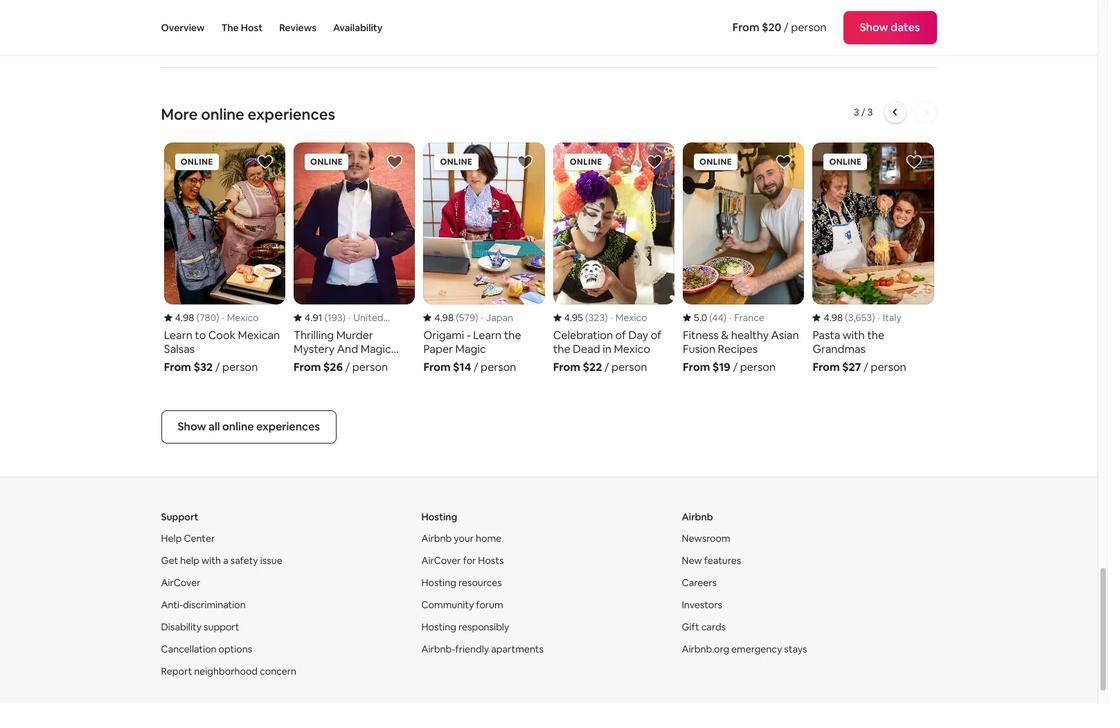 Task type: locate. For each thing, give the bounding box(es) containing it.
2 ( from the left
[[325, 312, 328, 324]]

0 horizontal spatial show
[[178, 420, 206, 434]]

· right 193
[[349, 312, 351, 324]]

( inside thrilling murder mystery and magic show group
[[325, 312, 328, 324]]

) inside pasta with the grandmas group
[[872, 312, 875, 324]]

home
[[476, 533, 502, 545]]

discrimination
[[183, 599, 246, 612]]

4 ) from the left
[[605, 312, 608, 324]]

community
[[422, 599, 474, 612]]

airbnb for airbnb
[[682, 511, 713, 524]]

forum
[[476, 599, 503, 612]]

·
[[222, 312, 224, 324], [349, 312, 351, 324], [481, 312, 483, 324], [611, 312, 613, 324], [730, 312, 732, 324], [878, 312, 880, 324]]

person
[[791, 20, 827, 35], [222, 360, 258, 375], [353, 360, 388, 375], [481, 360, 516, 375], [612, 360, 647, 375], [740, 360, 776, 375], [871, 360, 907, 375]]

online
[[201, 105, 244, 124], [222, 420, 254, 434]]

3
[[854, 106, 859, 118], [868, 106, 873, 118]]

person right $26
[[353, 360, 388, 375]]

4.98 for $14
[[435, 312, 454, 324]]

1 horizontal spatial · mexico
[[611, 312, 648, 324]]

5 ) from the left
[[724, 312, 727, 324]]

( inside celebration of day of the dead in mexico group
[[585, 312, 588, 324]]

1 horizontal spatial 3
[[868, 106, 873, 118]]

· inside celebration of day of the dead in mexico group
[[611, 312, 613, 324]]

1 ( from the left
[[196, 312, 200, 324]]

person for from $20 / person
[[791, 20, 827, 35]]

from left $27
[[813, 360, 840, 375]]

2 save this experience image from the left
[[387, 154, 404, 170]]

rating 4.98 out of 5; 780 reviews image
[[164, 312, 219, 324]]

person for from $32 / person
[[222, 360, 258, 375]]

from for from $22 / person
[[553, 360, 581, 375]]

) for $22
[[605, 312, 608, 324]]

from inside celebration of day of the dead in mexico group
[[553, 360, 581, 375]]

/ for from $32 / person
[[215, 360, 220, 375]]

( up $32
[[196, 312, 200, 324]]

( inside origami - learn the paper magic group
[[456, 312, 459, 324]]

concern
[[260, 666, 297, 678]]

from
[[733, 20, 760, 35], [164, 360, 191, 375], [294, 360, 321, 375], [424, 360, 451, 375], [553, 360, 581, 375], [683, 360, 710, 375], [813, 360, 840, 375]]

aircover up anti- on the bottom of the page
[[161, 577, 201, 589]]

) for $14
[[475, 312, 478, 324]]

· inside origami - learn the paper magic group
[[481, 312, 483, 324]]

2 ) from the left
[[343, 312, 346, 324]]

person for from $22 / person
[[612, 360, 647, 375]]

save this experience image inside thrilling murder mystery and magic show group
[[387, 154, 404, 170]]

1 · from the left
[[222, 312, 224, 324]]

4 · from the left
[[611, 312, 613, 324]]

hosting for hosting resources
[[422, 577, 456, 589]]

from left $20
[[733, 20, 760, 35]]

from inside pasta with the grandmas group
[[813, 360, 840, 375]]

2 horizontal spatial 4.98
[[824, 312, 843, 324]]

airbnb
[[682, 511, 713, 524], [422, 533, 452, 545]]

3 hosting from the top
[[422, 621, 456, 634]]

/
[[784, 20, 789, 35], [862, 106, 866, 118], [215, 360, 220, 375], [345, 360, 350, 375], [474, 360, 478, 375], [605, 360, 609, 375], [733, 360, 738, 375], [864, 360, 869, 375]]

) for $26
[[343, 312, 346, 324]]

hosting up community
[[422, 577, 456, 589]]

5 ( from the left
[[710, 312, 712, 324]]

from left $26
[[294, 360, 321, 375]]

fitness & healthy asian fusion recipes group
[[683, 143, 805, 375]]

from inside learn to cook mexican salsas "group"
[[164, 360, 191, 375]]

reviews
[[279, 21, 317, 34]]

disability support
[[161, 621, 239, 634]]

airbnb left your
[[422, 533, 452, 545]]

from left $32
[[164, 360, 191, 375]]

from left $19
[[683, 360, 710, 375]]

) left · japan
[[475, 312, 478, 324]]

person right $20
[[791, 20, 827, 35]]

) inside origami - learn the paper magic group
[[475, 312, 478, 324]]

person right $27
[[871, 360, 907, 375]]

3 4.98 from the left
[[824, 312, 843, 324]]

4.98 inside pasta with the grandmas group
[[824, 312, 843, 324]]

show left dates
[[860, 20, 889, 35]]

2 4.98 from the left
[[435, 312, 454, 324]]

· right the 579
[[481, 312, 483, 324]]

from for from $32 / person
[[164, 360, 191, 375]]

3,653
[[848, 312, 872, 324]]

from for from $27 / person
[[813, 360, 840, 375]]

aircover for aircover link
[[161, 577, 201, 589]]

5 save this experience image from the left
[[906, 154, 923, 170]]

5.0 ( 44 )
[[694, 312, 727, 324]]

) up from $32 / person
[[216, 312, 219, 324]]

· inside the fitness & healthy asian fusion recipes group
[[730, 312, 732, 324]]

0 horizontal spatial aircover
[[161, 577, 201, 589]]

3 save this experience image from the left
[[646, 154, 663, 170]]

person right $32
[[222, 360, 258, 375]]

/ inside learn to cook mexican salsas "group"
[[215, 360, 220, 375]]

$20
[[762, 20, 782, 35]]

more
[[161, 105, 198, 124]]

( right 5.0
[[710, 312, 712, 324]]

4 ( from the left
[[585, 312, 588, 324]]

hosting
[[422, 511, 457, 524], [422, 577, 456, 589], [422, 621, 456, 634]]

1 horizontal spatial show
[[860, 20, 889, 35]]

/ inside celebration of day of the dead in mexico group
[[605, 360, 609, 375]]

from $14 / person
[[424, 360, 516, 375]]

0 vertical spatial airbnb
[[682, 511, 713, 524]]

person for from $19 / person
[[740, 360, 776, 375]]

4.91
[[305, 312, 322, 324]]

from inside thrilling murder mystery and magic show group
[[294, 360, 321, 375]]

2 · mexico from the left
[[611, 312, 648, 324]]

1 horizontal spatial aircover
[[422, 555, 461, 567]]

( left · italy
[[845, 312, 848, 324]]

0 horizontal spatial airbnb
[[422, 533, 452, 545]]

person inside origami - learn the paper magic group
[[481, 360, 516, 375]]

show left all
[[178, 420, 206, 434]]

( right 4.91
[[325, 312, 328, 324]]

hosts
[[478, 555, 504, 567]]

from $32 / person
[[164, 360, 258, 375]]

( inside pasta with the grandmas group
[[845, 312, 848, 324]]

323
[[588, 312, 605, 324]]

0 vertical spatial hosting
[[422, 511, 457, 524]]

4.98
[[175, 312, 194, 324], [435, 312, 454, 324], [824, 312, 843, 324]]

4.98 inside origami - learn the paper magic group
[[435, 312, 454, 324]]

/ inside the fitness & healthy asian fusion recipes group
[[733, 360, 738, 375]]

) left · italy
[[872, 312, 875, 324]]

) right 4.95
[[605, 312, 608, 324]]

· mexico inside learn to cook mexican salsas "group"
[[222, 312, 259, 324]]

( for $26
[[325, 312, 328, 324]]

· for from $22 / person
[[611, 312, 613, 324]]

airbnb up newsroom link
[[682, 511, 713, 524]]

more online experiences
[[161, 105, 335, 124]]

· inside learn to cook mexican salsas "group"
[[222, 312, 224, 324]]

( right 4.95
[[585, 312, 588, 324]]

save this experience image inside learn to cook mexican salsas "group"
[[257, 154, 274, 170]]

from for from $20 / person
[[733, 20, 760, 35]]

· mexico right "780"
[[222, 312, 259, 324]]

2 vertical spatial hosting
[[422, 621, 456, 634]]

1 save this experience image from the left
[[257, 154, 274, 170]]

for
[[463, 555, 476, 567]]

) inside the fitness & healthy asian fusion recipes group
[[724, 312, 727, 324]]

aircover
[[422, 555, 461, 567], [161, 577, 201, 589]]

airbnb your home link
[[422, 533, 502, 545]]

0 vertical spatial show
[[860, 20, 889, 35]]

learn to cook mexican salsas group
[[164, 143, 286, 375]]

( left · japan
[[456, 312, 459, 324]]

new features link
[[682, 555, 741, 567]]

4.98 ( 3,653 )
[[824, 312, 875, 324]]

save this experience image for from $19 / person
[[776, 154, 793, 170]]

0 horizontal spatial 3
[[854, 106, 859, 118]]

/ inside thrilling murder mystery and magic show group
[[345, 360, 350, 375]]

gift cards
[[682, 621, 726, 634]]

2 hosting from the top
[[422, 577, 456, 589]]

person right $14
[[481, 360, 516, 375]]

from for from $26 / person
[[294, 360, 321, 375]]

careers link
[[682, 577, 717, 589]]

· right the 323
[[611, 312, 613, 324]]

6 ( from the left
[[845, 312, 848, 324]]

cancellation options
[[161, 643, 252, 656]]

· mexico inside celebration of day of the dead in mexico group
[[611, 312, 648, 324]]

from left $14
[[424, 360, 451, 375]]

save this experience image inside pasta with the grandmas group
[[906, 154, 923, 170]]

3 · from the left
[[481, 312, 483, 324]]

/ inside pasta with the grandmas group
[[864, 360, 869, 375]]

1 ) from the left
[[216, 312, 219, 324]]

· mexico
[[222, 312, 259, 324], [611, 312, 648, 324]]

person inside thrilling murder mystery and magic show group
[[353, 360, 388, 375]]

1 horizontal spatial mexico
[[616, 312, 648, 324]]

4.98 left 3,653
[[824, 312, 843, 324]]

2 mexico from the left
[[616, 312, 648, 324]]

1 vertical spatial online
[[222, 420, 254, 434]]

( for $19
[[710, 312, 712, 324]]

new features
[[682, 555, 741, 567]]

save this experience image for from $27 / person
[[906, 154, 923, 170]]

france
[[735, 312, 765, 324]]

4.98 left the 579
[[435, 312, 454, 324]]

5 · from the left
[[730, 312, 732, 324]]

)
[[216, 312, 219, 324], [343, 312, 346, 324], [475, 312, 478, 324], [605, 312, 608, 324], [724, 312, 727, 324], [872, 312, 875, 324]]

0 vertical spatial experiences
[[248, 105, 335, 124]]

online right all
[[222, 420, 254, 434]]

aircover for hosts link
[[422, 555, 504, 567]]

overview
[[161, 21, 205, 34]]

5.0
[[694, 312, 708, 324]]

save this experience image inside celebration of day of the dead in mexico group
[[646, 154, 663, 170]]

1 vertical spatial airbnb
[[422, 533, 452, 545]]

4 save this experience image from the left
[[776, 154, 793, 170]]

1 · mexico from the left
[[222, 312, 259, 324]]

from inside origami - learn the paper magic group
[[424, 360, 451, 375]]

( inside the fitness & healthy asian fusion recipes group
[[710, 312, 712, 324]]

1 mexico from the left
[[227, 312, 259, 324]]

overview button
[[161, 0, 205, 55]]

from left $22
[[553, 360, 581, 375]]

airbnb.org emergency stays link
[[682, 643, 808, 656]]

3 ) from the left
[[475, 312, 478, 324]]

1 4.98 from the left
[[175, 312, 194, 324]]

· right 44
[[730, 312, 732, 324]]

1 vertical spatial aircover
[[161, 577, 201, 589]]

mexico right "780"
[[227, 312, 259, 324]]

person inside pasta with the grandmas group
[[871, 360, 907, 375]]

hosting for hosting responsibly
[[422, 621, 456, 634]]

rating 4.98 out of 5; 3,653 reviews image
[[813, 312, 875, 324]]

person right $19
[[740, 360, 776, 375]]

) right 4.91
[[343, 312, 346, 324]]

experiences
[[248, 105, 335, 124], [256, 420, 320, 434]]

mexico
[[227, 312, 259, 324], [616, 312, 648, 324]]

6 · from the left
[[878, 312, 880, 324]]

reviews button
[[279, 0, 317, 55]]

3 ( from the left
[[456, 312, 459, 324]]

0 horizontal spatial · mexico
[[222, 312, 259, 324]]

( inside learn to cook mexican salsas "group"
[[196, 312, 200, 324]]

mexico inside group
[[616, 312, 648, 324]]

cancellation options link
[[161, 643, 252, 656]]

save this experience image inside the fitness & healthy asian fusion recipes group
[[776, 154, 793, 170]]

· left italy
[[878, 312, 880, 324]]

show for show dates
[[860, 20, 889, 35]]

from $22 / person
[[553, 360, 647, 375]]

from $27 / person
[[813, 360, 907, 375]]

show all online experiences
[[178, 420, 320, 434]]

) inside learn to cook mexican salsas "group"
[[216, 312, 219, 324]]

from inside the fitness & healthy asian fusion recipes group
[[683, 360, 710, 375]]

) left the · france
[[724, 312, 727, 324]]

4.98 for $27
[[824, 312, 843, 324]]

· right "780"
[[222, 312, 224, 324]]

/ inside origami - learn the paper magic group
[[474, 360, 478, 375]]

2 3 from the left
[[868, 106, 873, 118]]

( for $32
[[196, 312, 200, 324]]

aircover left for
[[422, 555, 461, 567]]

save this experience image
[[517, 154, 533, 170]]

from $26 / person
[[294, 360, 388, 375]]

· mexico right the 323
[[611, 312, 648, 324]]

1 vertical spatial show
[[178, 420, 206, 434]]

1 vertical spatial hosting
[[422, 577, 456, 589]]

person inside learn to cook mexican salsas "group"
[[222, 360, 258, 375]]

0 horizontal spatial 4.98
[[175, 312, 194, 324]]

1 horizontal spatial airbnb
[[682, 511, 713, 524]]

1 horizontal spatial 4.98
[[435, 312, 454, 324]]

hosting up "airbnb your home" "link"
[[422, 511, 457, 524]]

) inside celebration of day of the dead in mexico group
[[605, 312, 608, 324]]

4.98 ( 780 )
[[175, 312, 219, 324]]

careers
[[682, 577, 717, 589]]

person inside celebration of day of the dead in mexico group
[[612, 360, 647, 375]]

(
[[196, 312, 200, 324], [325, 312, 328, 324], [456, 312, 459, 324], [585, 312, 588, 324], [710, 312, 712, 324], [845, 312, 848, 324]]

2 · from the left
[[349, 312, 351, 324]]

· inside pasta with the grandmas group
[[878, 312, 880, 324]]

( for $27
[[845, 312, 848, 324]]

1 hosting from the top
[[422, 511, 457, 524]]

show dates
[[860, 20, 920, 35]]

) inside thrilling murder mystery and magic show group
[[343, 312, 346, 324]]

0 horizontal spatial mexico
[[227, 312, 259, 324]]

6 ) from the left
[[872, 312, 875, 324]]

person inside the fitness & healthy asian fusion recipes group
[[740, 360, 776, 375]]

mexico right the 323
[[616, 312, 648, 324]]

mexico inside learn to cook mexican salsas "group"
[[227, 312, 259, 324]]

person right $22
[[612, 360, 647, 375]]

online right more
[[201, 105, 244, 124]]

support
[[204, 621, 239, 634]]

hosting up the airbnb-
[[422, 621, 456, 634]]

show
[[860, 20, 889, 35], [178, 420, 206, 434]]

help center
[[161, 533, 215, 545]]

save this experience image
[[257, 154, 274, 170], [387, 154, 404, 170], [646, 154, 663, 170], [776, 154, 793, 170], [906, 154, 923, 170]]

rating 4.91 out of 5; 193 reviews image
[[294, 312, 346, 324]]

4.98 left "780"
[[175, 312, 194, 324]]

· for from $19 / person
[[730, 312, 732, 324]]

4.98 inside learn to cook mexican salsas "group"
[[175, 312, 194, 324]]

0 vertical spatial aircover
[[422, 555, 461, 567]]

$32
[[194, 360, 213, 375]]

hosting for hosting
[[422, 511, 457, 524]]



Task type: vqa. For each thing, say whether or not it's contained in the screenshot.
middle there
no



Task type: describe. For each thing, give the bounding box(es) containing it.
save this experience image for from $32 / person
[[257, 154, 274, 170]]

safety
[[231, 555, 258, 567]]

$27
[[843, 360, 862, 375]]

mexico for from $32 / person
[[227, 312, 259, 324]]

person for from $26 / person
[[353, 360, 388, 375]]

celebration of day of the dead in mexico group
[[553, 143, 675, 375]]

/ for from $22 / person
[[605, 360, 609, 375]]

) for $19
[[724, 312, 727, 324]]

report neighborhood concern link
[[161, 666, 297, 678]]

1 vertical spatial experiences
[[256, 420, 320, 434]]

disability
[[161, 621, 202, 634]]

show dates link
[[844, 11, 937, 44]]

save this experience image for from $22 / person
[[646, 154, 663, 170]]

gift
[[682, 621, 700, 634]]

the host
[[221, 21, 263, 34]]

$26
[[323, 360, 343, 375]]

0 vertical spatial online
[[201, 105, 244, 124]]

44
[[712, 312, 724, 324]]

4.95 ( 323 )
[[564, 312, 608, 324]]

4.95
[[564, 312, 583, 324]]

apartments
[[491, 643, 544, 656]]

aircover for aircover for hosts
[[422, 555, 461, 567]]

· italy
[[878, 312, 902, 324]]

host
[[241, 21, 263, 34]]

/ for from $20 / person
[[784, 20, 789, 35]]

center
[[184, 533, 215, 545]]

show for show all online experiences
[[178, 420, 206, 434]]

help center link
[[161, 533, 215, 545]]

hosting responsibly
[[422, 621, 509, 634]]

availability
[[333, 21, 383, 34]]

newsroom link
[[682, 533, 731, 545]]

$19
[[713, 360, 731, 375]]

cards
[[702, 621, 726, 634]]

friendly
[[455, 643, 489, 656]]

neighborhood
[[194, 666, 258, 678]]

help
[[161, 533, 182, 545]]

a
[[223, 555, 228, 567]]

report
[[161, 666, 192, 678]]

/ for from $14 / person
[[474, 360, 478, 375]]

4.91 ( 193 )
[[305, 312, 346, 324]]

italy
[[883, 312, 902, 324]]

rating 4.98 out of 5; 579 reviews image
[[424, 312, 478, 324]]

4.98 ( 579 )
[[435, 312, 478, 324]]

airbnb for airbnb your home
[[422, 533, 452, 545]]

rating 5.0 out of 5; 44 reviews image
[[683, 312, 727, 324]]

airbnb-friendly apartments link
[[422, 643, 544, 656]]

( for $14
[[456, 312, 459, 324]]

show all online experiences link
[[161, 411, 337, 444]]

aircover for hosts
[[422, 555, 504, 567]]

hosting resources link
[[422, 577, 502, 589]]

save this experience image for from $26 / person
[[387, 154, 404, 170]]

pasta with the grandmas group
[[813, 143, 934, 375]]

· japan
[[481, 312, 513, 324]]

/ for from $19 / person
[[733, 360, 738, 375]]

emergency
[[732, 643, 782, 656]]

with
[[202, 555, 221, 567]]

rating 4.95 out of 5; 323 reviews image
[[553, 312, 608, 324]]

resources
[[459, 577, 502, 589]]

origami - learn the paper magic group
[[424, 143, 545, 375]]

stays
[[785, 643, 808, 656]]

person for from $14 / person
[[481, 360, 516, 375]]

help
[[180, 555, 200, 567]]

· for from $14 / person
[[481, 312, 483, 324]]

3 / 3
[[854, 106, 873, 118]]

features
[[704, 555, 741, 567]]

( for $22
[[585, 312, 588, 324]]

airbnb.org
[[682, 643, 730, 656]]

hosting resources
[[422, 577, 502, 589]]

· for from $32 / person
[[222, 312, 224, 324]]

disability support link
[[161, 621, 239, 634]]

the host button
[[221, 0, 263, 55]]

cancellation
[[161, 643, 217, 656]]

get help with a safety issue link
[[161, 555, 282, 567]]

anti-discrimination
[[161, 599, 246, 612]]

) for $32
[[216, 312, 219, 324]]

anti-
[[161, 599, 183, 612]]

579
[[459, 312, 475, 324]]

investors link
[[682, 599, 723, 612]]

responsibly
[[459, 621, 509, 634]]

airbnb.org emergency stays
[[682, 643, 808, 656]]

/ for from $27 / person
[[864, 360, 869, 375]]

aircover link
[[161, 577, 201, 589]]

your
[[454, 533, 474, 545]]

airbnb-friendly apartments
[[422, 643, 544, 656]]

780
[[200, 312, 216, 324]]

anti-discrimination link
[[161, 599, 246, 612]]

193
[[328, 312, 343, 324]]

mexico for from $22 / person
[[616, 312, 648, 324]]

) for $27
[[872, 312, 875, 324]]

/ for from $26 / person
[[345, 360, 350, 375]]

· inside thrilling murder mystery and magic show group
[[349, 312, 351, 324]]

· mexico for from $22 / person
[[611, 312, 648, 324]]

4.98 for $32
[[175, 312, 194, 324]]

from for from $14 / person
[[424, 360, 451, 375]]

thrilling murder mystery and magic show group
[[294, 143, 415, 375]]

japan
[[486, 312, 513, 324]]

gift cards link
[[682, 621, 726, 634]]

new
[[682, 555, 702, 567]]

community forum
[[422, 599, 503, 612]]

1 3 from the left
[[854, 106, 859, 118]]

the
[[221, 21, 239, 34]]

· mexico for from $32 / person
[[222, 312, 259, 324]]

· for from $27 / person
[[878, 312, 880, 324]]

newsroom
[[682, 533, 731, 545]]

dates
[[891, 20, 920, 35]]

airbnb your home
[[422, 533, 502, 545]]

from for from $19 / person
[[683, 360, 710, 375]]

hosting responsibly link
[[422, 621, 509, 634]]

airbnb-
[[422, 643, 455, 656]]

person for from $27 / person
[[871, 360, 907, 375]]

from $19 / person
[[683, 360, 776, 375]]

· france
[[730, 312, 765, 324]]



